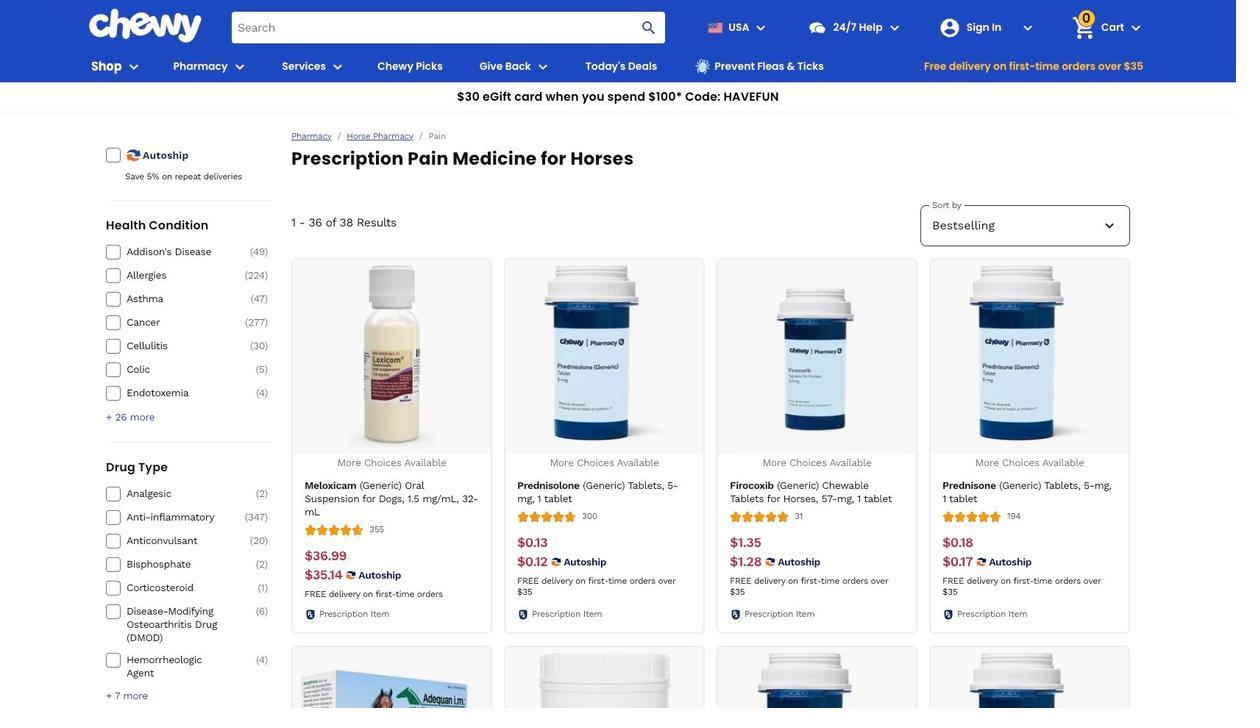Task type: vqa. For each thing, say whether or not it's contained in the screenshot.
or to the left
no



Task type: describe. For each thing, give the bounding box(es) containing it.
prescription image for the prednisolone (generic) tablets, 5-mg, 1 tablet image
[[518, 609, 529, 621]]

firocoxib (generic) chewable tablets for horses, 57-mg, 1 tablet image
[[726, 266, 909, 448]]

Product search field
[[232, 12, 666, 43]]

Search text field
[[232, 12, 666, 43]]

pharmacy menu image
[[231, 58, 248, 75]]

1 prescription image from the left
[[730, 609, 742, 621]]

adequan equine (polysulfated glycosaminoglycan) injectable for horses, 100mg/ml, 5-ml vial image
[[301, 653, 483, 709]]

change region menu image
[[753, 19, 770, 36]]

account menu image
[[1019, 19, 1037, 36]]

help menu image
[[886, 19, 904, 36]]



Task type: locate. For each thing, give the bounding box(es) containing it.
prescription image for meloxicam (generic) oral suspension for dogs, 1.5 mg/ml, 32-ml image
[[305, 609, 317, 621]]

None text field
[[518, 535, 548, 551], [943, 535, 974, 551], [730, 554, 762, 570], [943, 554, 973, 570], [305, 567, 343, 583], [518, 535, 548, 551], [943, 535, 974, 551], [730, 554, 762, 570], [943, 554, 973, 570], [305, 567, 343, 583]]

chewy support image
[[809, 18, 828, 37]]

None text field
[[730, 535, 761, 551], [305, 548, 347, 564], [518, 554, 548, 570], [730, 535, 761, 551], [305, 548, 347, 564], [518, 554, 548, 570]]

prescription image
[[305, 609, 317, 621], [518, 609, 529, 621]]

meloxicam (generic) tablets for dogs, 7.5-mg, 1 tablet image
[[939, 653, 1122, 709]]

meloxicam (generic) oral suspension for dogs, 1.5 mg/ml, 32-ml image
[[301, 266, 483, 448]]

1 horizontal spatial prescription image
[[518, 609, 529, 621]]

0 horizontal spatial prescription image
[[730, 609, 742, 621]]

0 horizontal spatial prescription image
[[305, 609, 317, 621]]

site banner
[[0, 0, 1237, 113]]

gabapentin (generic) capsules, 100-mg, 1 capsule image
[[726, 653, 909, 709]]

items image
[[1071, 15, 1097, 41]]

1 prescription image from the left
[[305, 609, 317, 621]]

menu image
[[329, 58, 347, 75]]

bute (phenylbutazone) phenylbutazone powder for horses, 2.2 lbs image
[[513, 653, 696, 709]]

submit search image
[[641, 19, 658, 36]]

cart menu image
[[1128, 19, 1145, 36]]

menu image
[[125, 58, 143, 75]]

give back menu image
[[534, 58, 552, 75]]

prescription image
[[730, 609, 742, 621], [943, 609, 955, 621]]

2 prescription image from the left
[[518, 609, 529, 621]]

2 prescription image from the left
[[943, 609, 955, 621]]

chewy home image
[[88, 9, 202, 43]]

prednisolone (generic) tablets, 5-mg, 1 tablet image
[[513, 266, 696, 448]]

1 horizontal spatial prescription image
[[943, 609, 955, 621]]



